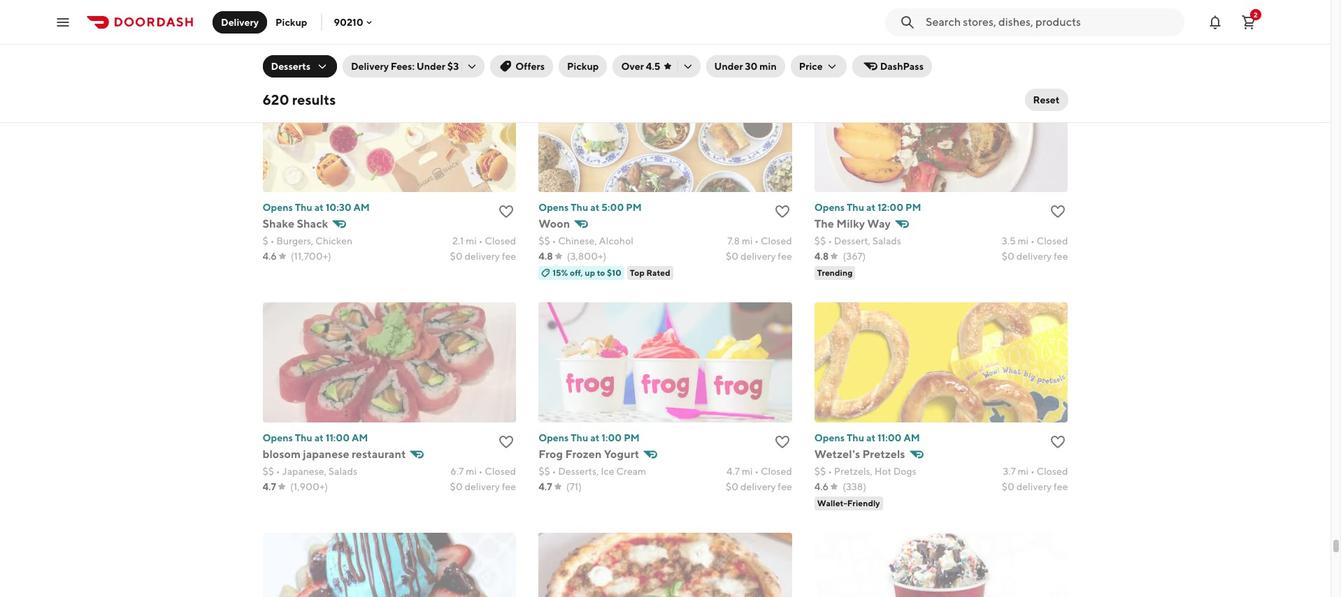 Task type: vqa. For each thing, say whether or not it's contained in the screenshot.
the reggiano.
no



Task type: describe. For each thing, give the bounding box(es) containing it.
woon
[[539, 217, 570, 231]]

delivery for delivery fees: under $3
[[351, 61, 389, 72]]

$
[[263, 235, 268, 247]]

$$ • dessert, salads
[[815, 235, 901, 247]]

open menu image
[[55, 14, 71, 30]]

$​0 delivery fee down 2.5 mi • closed
[[1002, 21, 1068, 33]]

$​0 for wetzel's pretzels
[[1002, 482, 1015, 493]]

opens for the milky way
[[815, 202, 845, 213]]

2.1
[[452, 235, 464, 247]]

3.7 mi • closed
[[1003, 466, 1068, 477]]

shake shack
[[263, 217, 328, 231]]

$​0 down the 2.5
[[1002, 21, 1015, 33]]

desserts
[[271, 61, 311, 72]]

$$ • pretzels, hot dogs
[[815, 466, 917, 477]]

$$ for wetzel's pretzels
[[815, 466, 826, 477]]

click to add this store to your saved list image for wetzel's pretzels
[[1050, 434, 1067, 451]]

click to add this store to your saved list image for blosom japanese restaurant
[[498, 434, 515, 451]]

alcohol for $$ • chinese, alcohol
[[599, 235, 634, 247]]

trending
[[817, 268, 853, 278]]

salads for restaurant
[[329, 466, 357, 477]]

opens thu at 12:00 pm
[[815, 202, 921, 213]]

$​0 for woon
[[726, 251, 739, 262]]

Store search: begin typing to search for stores available on DoorDash text field
[[926, 14, 1176, 30]]

japanese
[[303, 448, 349, 461]]

salads for way
[[873, 235, 901, 247]]

delivery for frog frozen yogurt
[[741, 482, 776, 493]]

$​0 for shake shack
[[450, 251, 463, 262]]

the
[[815, 217, 834, 231]]

shake
[[263, 217, 295, 231]]

delivery for blosom japanese restaurant
[[465, 482, 500, 493]]

90210 button
[[334, 16, 375, 28]]

deals: 20% off, up to $5
[[277, 37, 370, 47]]

6.7
[[451, 466, 464, 477]]

delivery button
[[213, 11, 267, 33]]

(71)
[[566, 482, 582, 493]]

(3,800+)
[[567, 251, 607, 262]]

0 vertical spatial pickup button
[[267, 11, 316, 33]]

2 button
[[1235, 8, 1263, 36]]

mi for blosom japanese restaurant
[[466, 466, 477, 477]]

ice
[[601, 466, 614, 477]]

opens for woon
[[539, 202, 569, 213]]

frozen
[[565, 448, 602, 461]]

chinese,
[[558, 235, 597, 247]]

30
[[745, 61, 758, 72]]

(367)
[[843, 251, 866, 262]]

thu for frog frozen yogurt
[[571, 433, 588, 444]]

under 30 min button
[[706, 55, 785, 78]]

cream
[[616, 466, 646, 477]]

fee for the milky way
[[1054, 251, 1068, 262]]

delivery down 2.5 mi • closed
[[1017, 21, 1052, 33]]

$$ for frog frozen yogurt
[[539, 466, 550, 477]]

closed for woon
[[761, 235, 792, 247]]

frog
[[539, 448, 563, 461]]

frog frozen yogurt
[[539, 448, 639, 461]]

closed for the milky way
[[1037, 235, 1068, 247]]

results
[[292, 92, 336, 108]]

alcohol for $$ • italian, alcohol
[[314, 5, 349, 16]]

mi for wetzel's pretzels
[[1018, 466, 1029, 477]]

4.7 mi • closed
[[727, 466, 792, 477]]

$$ • chinese, alcohol
[[539, 235, 634, 247]]

blosom
[[263, 448, 301, 461]]

$​0 delivery fee for wetzel's pretzels
[[1002, 482, 1068, 493]]

the milky way
[[815, 217, 891, 231]]

top rated
[[630, 268, 671, 278]]

$10
[[607, 268, 622, 278]]

wallet-
[[817, 498, 848, 509]]

$5
[[359, 37, 370, 47]]

wetzel's pretzels
[[815, 448, 905, 461]]

620
[[263, 92, 289, 108]]

pm for woon
[[626, 202, 642, 213]]

yogurt
[[604, 448, 639, 461]]

pm for the milky way
[[906, 202, 921, 213]]

3.5
[[1002, 235, 1016, 247]]

opens thu at 1:00 pm
[[539, 433, 640, 444]]

1 horizontal spatial pickup button
[[559, 55, 607, 78]]

$$ • japanese, salads
[[263, 466, 357, 477]]

am for shack
[[354, 202, 370, 213]]

2.5
[[1002, 6, 1016, 17]]

(338)
[[843, 482, 867, 493]]

20%
[[303, 37, 320, 47]]

fee down 2.5 mi • closed
[[1054, 21, 1068, 33]]

4.5
[[646, 61, 661, 72]]

(800+)
[[290, 20, 322, 31]]

wallet-friendly
[[817, 498, 880, 509]]

fees:
[[391, 61, 415, 72]]

over
[[621, 61, 644, 72]]

$$ • italian, alcohol
[[263, 5, 349, 16]]

11:00 for japanese
[[326, 433, 350, 444]]

delivery for woon
[[741, 251, 776, 262]]

2.1 mi • closed
[[452, 235, 516, 247]]

friendly
[[848, 498, 880, 509]]

thu for shake shack
[[295, 202, 312, 213]]

1 horizontal spatial off,
[[570, 268, 583, 278]]

$​0 delivery fee for blosom japanese restaurant
[[450, 482, 516, 493]]

10:30
[[326, 202, 352, 213]]

at for blosom japanese restaurant
[[314, 433, 324, 444]]

price
[[799, 61, 823, 72]]

3.7
[[1003, 466, 1016, 477]]

delivery for wetzel's pretzels
[[1017, 482, 1052, 493]]

top
[[630, 268, 645, 278]]

dashpass
[[880, 61, 924, 72]]

way
[[867, 217, 891, 231]]

$​0 for frog frozen yogurt
[[726, 482, 739, 493]]

1 vertical spatial to
[[597, 268, 605, 278]]

over 4.5 button
[[613, 55, 700, 78]]

dessert,
[[834, 235, 871, 247]]

0 horizontal spatial up
[[337, 37, 348, 47]]

$ • burgers, chicken
[[263, 235, 353, 247]]

burgers,
[[276, 235, 313, 247]]

$$ left american,
[[815, 6, 826, 17]]

offers
[[516, 61, 545, 72]]

7.8
[[728, 235, 740, 247]]

milky
[[837, 217, 865, 231]]

closed for frog frozen yogurt
[[761, 466, 792, 477]]

opens thu at 10:30 am
[[263, 202, 370, 213]]

$3
[[447, 61, 459, 72]]

pretzels
[[863, 448, 905, 461]]

0 vertical spatial pickup
[[276, 16, 307, 28]]



Task type: locate. For each thing, give the bounding box(es) containing it.
12:00
[[878, 202, 904, 213]]

0 vertical spatial salads
[[873, 235, 901, 247]]

desserts,
[[558, 466, 599, 477]]

1 horizontal spatial up
[[585, 268, 595, 278]]

delivery for delivery
[[221, 16, 259, 28]]

0 horizontal spatial pickup
[[276, 16, 307, 28]]

$​0 down 4.7 mi • closed
[[726, 482, 739, 493]]

min
[[760, 61, 777, 72]]

2
[[1254, 10, 1258, 19]]

1 vertical spatial click to add this store to your saved list image
[[774, 434, 791, 451]]

1 vertical spatial alcohol
[[599, 235, 634, 247]]

closed for shake shack
[[485, 235, 516, 247]]

opens thu at 11:00 am for japanese
[[263, 433, 368, 444]]

$$ down woon
[[539, 235, 550, 247]]

1 11:00 from the left
[[326, 433, 350, 444]]

0 horizontal spatial alcohol
[[314, 5, 349, 16]]

click to add this store to your saved list image for frog frozen yogurt
[[774, 434, 791, 451]]

click to add this store to your saved list image up 2.1 mi • closed
[[498, 203, 515, 220]]

thu up the blosom
[[295, 433, 312, 444]]

pickup button up deals:
[[267, 11, 316, 33]]

0 vertical spatial up
[[337, 37, 348, 47]]

at for woon
[[590, 202, 600, 213]]

under inside button
[[714, 61, 743, 72]]

opens thu at 5:00 pm
[[539, 202, 642, 213]]

pickup left over
[[567, 61, 599, 72]]

click to add this store to your saved list image up 6.7 mi • closed
[[498, 434, 515, 451]]

chicken
[[315, 235, 353, 247]]

click to add this store to your saved list image for woon
[[774, 203, 791, 220]]

$$ down the blosom
[[263, 466, 274, 477]]

mi for woon
[[742, 235, 753, 247]]

fee down 2.1 mi • closed
[[502, 251, 516, 262]]

0 horizontal spatial off,
[[322, 37, 335, 47]]

1 vertical spatial up
[[585, 268, 595, 278]]

11:00 up pretzels
[[878, 433, 902, 444]]

fee down 7.8 mi • closed at top right
[[778, 251, 792, 262]]

$​0 delivery fee down the 3.5 mi • closed
[[1002, 251, 1068, 262]]

at up the japanese
[[314, 433, 324, 444]]

1 horizontal spatial salads
[[873, 235, 901, 247]]

delivery down $5
[[351, 61, 389, 72]]

4.6 up wallet-
[[815, 482, 829, 493]]

0 horizontal spatial to
[[349, 37, 358, 47]]

alcohol up $10
[[599, 235, 634, 247]]

hot
[[875, 466, 892, 477]]

to left $5
[[349, 37, 358, 47]]

0 vertical spatial off,
[[322, 37, 335, 47]]

0 vertical spatial to
[[349, 37, 358, 47]]

opens up shake
[[263, 202, 293, 213]]

$​0 delivery fee for frog frozen yogurt
[[726, 482, 792, 493]]

6.7 mi • closed
[[451, 466, 516, 477]]

alcohol
[[314, 5, 349, 16], [599, 235, 634, 247]]

at for shake shack
[[314, 202, 324, 213]]

at for the milky way
[[867, 202, 876, 213]]

up down (3,800+)
[[585, 268, 595, 278]]

$$ • american, sandwiches
[[815, 6, 934, 17]]

$$ left italian,
[[263, 5, 274, 16]]

dogs
[[894, 466, 917, 477]]

4.7 for (71)
[[539, 482, 552, 493]]

restaurant
[[352, 448, 406, 461]]

fee down the 3.5 mi • closed
[[1054, 251, 1068, 262]]

fee down 3.7 mi • closed
[[1054, 482, 1068, 493]]

reset
[[1033, 94, 1060, 106]]

1 horizontal spatial under
[[714, 61, 743, 72]]

blosom japanese restaurant
[[263, 448, 406, 461]]

under
[[417, 61, 445, 72], [714, 61, 743, 72]]

1 opens thu at 11:00 am from the left
[[263, 433, 368, 444]]

mi for the milky way
[[1018, 235, 1029, 247]]

fee
[[1054, 21, 1068, 33], [502, 251, 516, 262], [778, 251, 792, 262], [1054, 251, 1068, 262], [502, 482, 516, 493], [778, 482, 792, 493], [1054, 482, 1068, 493]]

1 vertical spatial delivery
[[351, 61, 389, 72]]

opens up wetzel's
[[815, 433, 845, 444]]

0 vertical spatial 4.6
[[263, 251, 277, 262]]

$​0 down 6.7
[[450, 482, 463, 493]]

$​0 down 3.5
[[1002, 251, 1015, 262]]

click to add this store to your saved list image for shake shack
[[498, 203, 515, 220]]

2 4.8 from the left
[[815, 251, 829, 262]]

$$ for the milky way
[[815, 235, 826, 247]]

fee for woon
[[778, 251, 792, 262]]

click to add this store to your saved list image
[[774, 203, 791, 220], [774, 434, 791, 451]]

thu up wetzel's pretzels
[[847, 433, 865, 444]]

to left $10
[[597, 268, 605, 278]]

pickup button
[[267, 11, 316, 33], [559, 55, 607, 78]]

click to add this store to your saved list image up 3.7 mi • closed
[[1050, 434, 1067, 451]]

delivery down 6.7 mi • closed
[[465, 482, 500, 493]]

3 items, open order cart image
[[1241, 14, 1258, 30]]

wetzel's
[[815, 448, 860, 461]]

am right 10:30
[[354, 202, 370, 213]]

fee down 6.7 mi • closed
[[502, 482, 516, 493]]

click to add this store to your saved list image up 7.8 mi • closed at top right
[[774, 203, 791, 220]]

thu for blosom japanese restaurant
[[295, 433, 312, 444]]

reset button
[[1025, 89, 1068, 111]]

7.8 mi • closed
[[728, 235, 792, 247]]

thu left 5:00
[[571, 202, 588, 213]]

4.7 for (1,900+)
[[263, 482, 276, 493]]

delivery for shake shack
[[465, 251, 500, 262]]

0 horizontal spatial delivery
[[221, 16, 259, 28]]

2 opens thu at 11:00 am from the left
[[815, 433, 920, 444]]

$​0 delivery fee for woon
[[726, 251, 792, 262]]

up
[[337, 37, 348, 47], [585, 268, 595, 278]]

at up shack
[[314, 202, 324, 213]]

3.5 mi • closed
[[1002, 235, 1068, 247]]

opens for shake shack
[[263, 202, 293, 213]]

(1,900+)
[[290, 482, 328, 493]]

0 horizontal spatial pickup button
[[267, 11, 316, 33]]

$​0 delivery fee down 3.7 mi • closed
[[1002, 482, 1068, 493]]

at left 5:00
[[590, 202, 600, 213]]

salads down way
[[873, 235, 901, 247]]

4.6 down $
[[263, 251, 277, 262]]

shack
[[297, 217, 328, 231]]

1:00
[[602, 433, 622, 444]]

1 horizontal spatial 4.6
[[815, 482, 829, 493]]

thu for woon
[[571, 202, 588, 213]]

$$ for blosom japanese restaurant
[[263, 466, 274, 477]]

alcohol up the 90210
[[314, 5, 349, 16]]

delivery down 3.7 mi • closed
[[1017, 482, 1052, 493]]

1 4.8 from the left
[[539, 251, 553, 262]]

am up restaurant
[[352, 433, 368, 444]]

pm right 5:00
[[626, 202, 642, 213]]

off, right 15%
[[570, 268, 583, 278]]

at up way
[[867, 202, 876, 213]]

delivery fees: under $3
[[351, 61, 459, 72]]

at for wetzel's pretzels
[[867, 433, 876, 444]]

italian,
[[282, 5, 312, 16]]

opens up "frog"
[[539, 433, 569, 444]]

pm for frog frozen yogurt
[[624, 433, 640, 444]]

1 under from the left
[[417, 61, 445, 72]]

fee for shake shack
[[502, 251, 516, 262]]

salads down blosom japanese restaurant at the bottom
[[329, 466, 357, 477]]

1 horizontal spatial to
[[597, 268, 605, 278]]

at up wetzel's pretzels
[[867, 433, 876, 444]]

$​0 for the milky way
[[1002, 251, 1015, 262]]

$​0 for blosom japanese restaurant
[[450, 482, 463, 493]]

delivery down 2.1 mi • closed
[[465, 251, 500, 262]]

1 horizontal spatial delivery
[[351, 61, 389, 72]]

opens for blosom japanese restaurant
[[263, 433, 293, 444]]

am for pretzels
[[904, 433, 920, 444]]

620 results
[[263, 92, 336, 108]]

$$ for woon
[[539, 235, 550, 247]]

2 click to add this store to your saved list image from the top
[[774, 434, 791, 451]]

opens for frog frozen yogurt
[[539, 433, 569, 444]]

15%
[[553, 268, 568, 278]]

$​0
[[1002, 21, 1015, 33], [450, 251, 463, 262], [726, 251, 739, 262], [1002, 251, 1015, 262], [450, 482, 463, 493], [726, 482, 739, 493], [1002, 482, 1015, 493]]

0 horizontal spatial 11:00
[[326, 433, 350, 444]]

click to add this store to your saved list image up 4.7 mi • closed
[[774, 434, 791, 451]]

off, right 20%
[[322, 37, 335, 47]]

1 horizontal spatial 11:00
[[878, 433, 902, 444]]

fee for frog frozen yogurt
[[778, 482, 792, 493]]

0 horizontal spatial under
[[417, 61, 445, 72]]

4.8 up trending
[[815, 251, 829, 262]]

$​0 down the 3.7
[[1002, 482, 1015, 493]]

delivery
[[1017, 21, 1052, 33], [465, 251, 500, 262], [741, 251, 776, 262], [1017, 251, 1052, 262], [465, 482, 500, 493], [741, 482, 776, 493], [1017, 482, 1052, 493]]

delivery left (800+) at the left top of page
[[221, 16, 259, 28]]

opens thu at 11:00 am up the japanese
[[263, 433, 368, 444]]

$$ down wetzel's
[[815, 466, 826, 477]]

thu up "the milky way"
[[847, 202, 865, 213]]

pickup button left over
[[559, 55, 607, 78]]

4.6 for shake shack
[[263, 251, 277, 262]]

$​0 delivery fee for shake shack
[[450, 251, 516, 262]]

$​0 down 7.8
[[726, 251, 739, 262]]

1 vertical spatial pickup button
[[559, 55, 607, 78]]

$​0 delivery fee down 4.7 mi • closed
[[726, 482, 792, 493]]

fee for blosom japanese restaurant
[[502, 482, 516, 493]]

thu up frozen
[[571, 433, 588, 444]]

pickup down italian,
[[276, 16, 307, 28]]

4.6 for wetzel's pretzels
[[815, 482, 829, 493]]

am up pretzels
[[904, 433, 920, 444]]

rated
[[647, 268, 671, 278]]

closed for wetzel's pretzels
[[1037, 466, 1068, 477]]

click to add this store to your saved list image
[[498, 203, 515, 220], [1050, 203, 1067, 220], [498, 434, 515, 451], [1050, 434, 1067, 451]]

0 horizontal spatial 4.8
[[539, 251, 553, 262]]

1 horizontal spatial 4.8
[[815, 251, 829, 262]]

mi for shake shack
[[466, 235, 477, 247]]

4.8 for woon
[[539, 251, 553, 262]]

delivery down 4.7 mi • closed
[[741, 482, 776, 493]]

11:00 for pretzels
[[878, 433, 902, 444]]

0 horizontal spatial salads
[[329, 466, 357, 477]]

15% off, up to $10
[[553, 268, 622, 278]]

opens for wetzel's pretzels
[[815, 433, 845, 444]]

rave
[[378, 37, 398, 47]]

price button
[[791, 55, 847, 78]]

under left 30
[[714, 61, 743, 72]]

(11,700+)
[[291, 251, 331, 262]]

4.7 for (800+)
[[263, 20, 276, 31]]

1 horizontal spatial opens thu at 11:00 am
[[815, 433, 920, 444]]

0 vertical spatial delivery
[[221, 16, 259, 28]]

0 horizontal spatial 4.6
[[263, 251, 277, 262]]

dashpass button
[[852, 55, 932, 78]]

$​0 delivery fee for the milky way
[[1002, 251, 1068, 262]]

click to add this store to your saved list image for the milky way
[[1050, 203, 1067, 220]]

4.7
[[263, 20, 276, 31], [727, 466, 740, 477], [263, 482, 276, 493], [539, 482, 552, 493]]

click to add this store to your saved list image up the 3.5 mi • closed
[[1050, 203, 1067, 220]]

pm up yogurt
[[624, 433, 640, 444]]

1 vertical spatial 4.6
[[815, 482, 829, 493]]

notification bell image
[[1207, 14, 1224, 30]]

up down the 90210
[[337, 37, 348, 47]]

rave reviews
[[378, 37, 433, 47]]

1 horizontal spatial pickup
[[567, 61, 599, 72]]

opens thu at 11:00 am up wetzel's pretzels
[[815, 433, 920, 444]]

0 vertical spatial alcohol
[[314, 5, 349, 16]]

4.6
[[263, 251, 277, 262], [815, 482, 829, 493]]

$​0 delivery fee down 2.1 mi • closed
[[450, 251, 516, 262]]

delivery inside button
[[221, 16, 259, 28]]

off,
[[322, 37, 335, 47], [570, 268, 583, 278]]

over 4.5
[[621, 61, 661, 72]]

11:00 up blosom japanese restaurant at the bottom
[[326, 433, 350, 444]]

opens up the
[[815, 202, 845, 213]]

salads
[[873, 235, 901, 247], [329, 466, 357, 477]]

$​0 delivery fee down 6.7 mi • closed
[[450, 482, 516, 493]]

0 horizontal spatial opens thu at 11:00 am
[[263, 433, 368, 444]]

1 vertical spatial off,
[[570, 268, 583, 278]]

$$ down the
[[815, 235, 826, 247]]

mi for frog frozen yogurt
[[742, 466, 753, 477]]

$$ down "frog"
[[539, 466, 550, 477]]

at for frog frozen yogurt
[[590, 433, 600, 444]]

thu up shake shack
[[295, 202, 312, 213]]

closed for blosom japanese restaurant
[[485, 466, 516, 477]]

1 click to add this store to your saved list image from the top
[[774, 203, 791, 220]]

thu for the milky way
[[847, 202, 865, 213]]

4.8 up 15%
[[539, 251, 553, 262]]

pretzels,
[[834, 466, 873, 477]]

desserts button
[[263, 55, 337, 78]]

pm right 12:00 on the top right of page
[[906, 202, 921, 213]]

opens up woon
[[539, 202, 569, 213]]

opens up the blosom
[[263, 433, 293, 444]]

2 11:00 from the left
[[878, 433, 902, 444]]

opens thu at 11:00 am for pretzels
[[815, 433, 920, 444]]

fee down 4.7 mi • closed
[[778, 482, 792, 493]]

american,
[[834, 6, 879, 17]]

2.5 mi • closed
[[1002, 6, 1068, 17]]

1 vertical spatial salads
[[329, 466, 357, 477]]

•
[[276, 5, 280, 16], [828, 6, 832, 17], [1031, 6, 1035, 17], [270, 235, 274, 247], [479, 235, 483, 247], [552, 235, 556, 247], [755, 235, 759, 247], [828, 235, 832, 247], [1031, 235, 1035, 247], [276, 466, 280, 477], [479, 466, 483, 477], [552, 466, 556, 477], [755, 466, 759, 477], [828, 466, 832, 477], [1031, 466, 1035, 477]]

opens
[[263, 202, 293, 213], [539, 202, 569, 213], [815, 202, 845, 213], [263, 433, 293, 444], [539, 433, 569, 444], [815, 433, 845, 444]]

1 horizontal spatial alcohol
[[599, 235, 634, 247]]

opens thu at 11:00 am
[[263, 433, 368, 444], [815, 433, 920, 444]]

2 under from the left
[[714, 61, 743, 72]]

$​0 down 2.1
[[450, 251, 463, 262]]

$​0 delivery fee down 7.8 mi • closed at top right
[[726, 251, 792, 262]]

japanese,
[[282, 466, 327, 477]]

4.8 for the milky way
[[815, 251, 829, 262]]

at left 1:00
[[590, 433, 600, 444]]

thu for wetzel's pretzels
[[847, 433, 865, 444]]

closed
[[1037, 6, 1068, 17], [485, 235, 516, 247], [761, 235, 792, 247], [1037, 235, 1068, 247], [485, 466, 516, 477], [761, 466, 792, 477], [1037, 466, 1068, 477]]

1 vertical spatial pickup
[[567, 61, 599, 72]]

pm
[[626, 202, 642, 213], [906, 202, 921, 213], [624, 433, 640, 444]]

am for japanese
[[352, 433, 368, 444]]

delivery down 7.8 mi • closed at top right
[[741, 251, 776, 262]]

delivery for the milky way
[[1017, 251, 1052, 262]]

to
[[349, 37, 358, 47], [597, 268, 605, 278]]

fee for wetzel's pretzels
[[1054, 482, 1068, 493]]

under left $3
[[417, 61, 445, 72]]

0 vertical spatial click to add this store to your saved list image
[[774, 203, 791, 220]]

$$ • desserts, ice cream
[[539, 466, 646, 477]]

under 30 min
[[714, 61, 777, 72]]

delivery down the 3.5 mi • closed
[[1017, 251, 1052, 262]]

4.8
[[539, 251, 553, 262], [815, 251, 829, 262]]

mi
[[1018, 6, 1029, 17], [466, 235, 477, 247], [742, 235, 753, 247], [1018, 235, 1029, 247], [466, 466, 477, 477], [742, 466, 753, 477], [1018, 466, 1029, 477]]

5:00
[[602, 202, 624, 213]]



